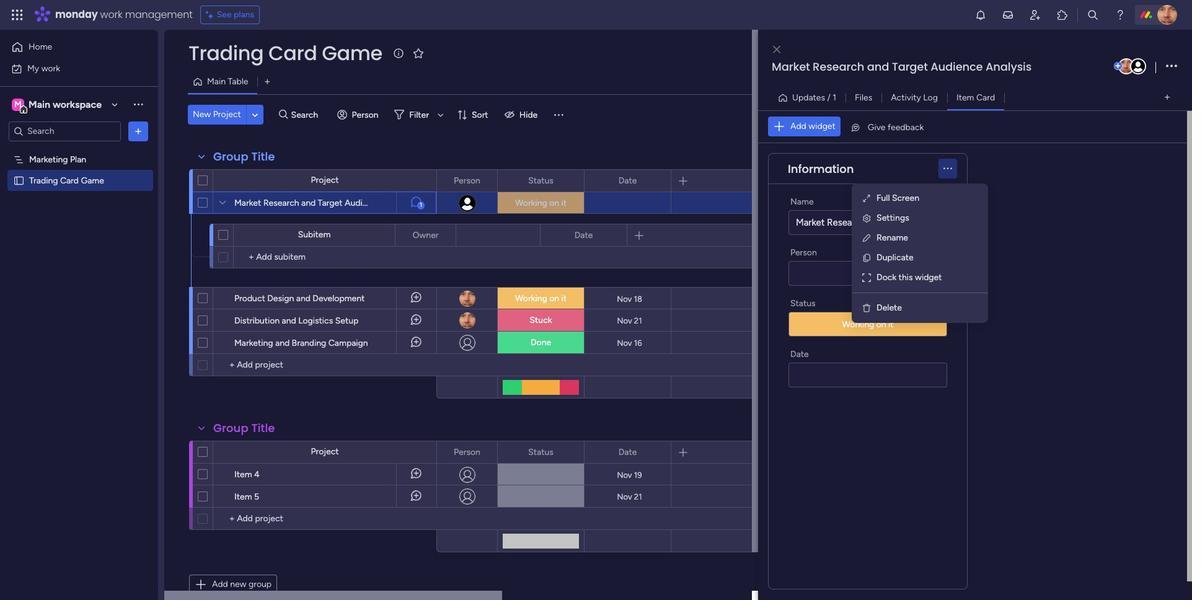 Task type: locate. For each thing, give the bounding box(es) containing it.
person button
[[332, 105, 386, 125]]

person
[[352, 109, 378, 120], [454, 175, 481, 186], [791, 247, 817, 258], [454, 447, 481, 457]]

1 vertical spatial research
[[263, 198, 299, 208]]

0 vertical spatial project
[[213, 109, 241, 120]]

add
[[791, 121, 807, 131], [212, 579, 228, 590]]

marketing
[[29, 154, 68, 165], [234, 338, 273, 349]]

2 vertical spatial item
[[234, 492, 252, 502]]

item for item 5
[[234, 492, 252, 502]]

work right my
[[41, 63, 60, 73]]

group down new project button
[[213, 149, 248, 164]]

trading card game up table
[[189, 39, 382, 67]]

add down "updates / 1" button
[[791, 121, 807, 131]]

game left show board description image
[[322, 39, 382, 67]]

0 vertical spatial research
[[813, 59, 865, 74]]

main inside button
[[207, 76, 226, 87]]

apps image
[[1057, 9, 1069, 21]]

status field for date
[[525, 174, 557, 188]]

nov 21 down nov 18
[[617, 316, 642, 325]]

1 right /
[[833, 92, 837, 103]]

market inside field
[[772, 59, 810, 74]]

Status field
[[525, 174, 557, 188], [525, 446, 557, 459]]

1 vertical spatial project
[[311, 175, 339, 185]]

1 vertical spatial item
[[234, 469, 252, 480]]

show board description image
[[391, 47, 406, 60]]

list box
[[0, 146, 158, 358]]

0 horizontal spatial add view image
[[265, 77, 270, 87]]

home button
[[7, 37, 133, 57]]

options image
[[1166, 58, 1178, 75]]

menu containing full screen
[[852, 184, 989, 323]]

invite members image
[[1029, 9, 1042, 21]]

nov 21 down nov 19
[[617, 492, 642, 501]]

1 vertical spatial group
[[213, 420, 248, 436]]

search everything image
[[1087, 9, 1099, 21]]

this
[[899, 272, 913, 283]]

development
[[313, 293, 365, 304]]

nov left 18
[[617, 294, 632, 304]]

1 vertical spatial 21
[[634, 492, 642, 501]]

main inside workspace selection "element"
[[29, 98, 50, 110]]

1 vertical spatial group title
[[213, 420, 275, 436]]

0 vertical spatial card
[[268, 39, 317, 67]]

market research and target audience analysis up subitem
[[234, 198, 415, 208]]

give feedback button
[[846, 118, 929, 137]]

market research and target audience analysis inside field
[[772, 59, 1032, 74]]

trading
[[189, 39, 264, 67], [29, 175, 58, 186]]

rename
[[877, 233, 908, 243]]

0 vertical spatial trading
[[189, 39, 264, 67]]

1 horizontal spatial add
[[791, 121, 807, 131]]

group title field up item 4
[[210, 420, 278, 437]]

0 vertical spatial status
[[528, 175, 554, 186]]

nov down nov 18
[[617, 316, 632, 325]]

1 vertical spatial widget
[[915, 272, 942, 283]]

add widget
[[791, 121, 836, 131]]

1 group title from the top
[[213, 149, 275, 164]]

item left the 5
[[234, 492, 252, 502]]

19
[[634, 470, 642, 480]]

add inside add widget "popup button"
[[791, 121, 807, 131]]

research
[[813, 59, 865, 74], [263, 198, 299, 208], [827, 217, 866, 228]]

0 horizontal spatial 1
[[420, 202, 422, 209]]

0 vertical spatial status field
[[525, 174, 557, 188]]

0 horizontal spatial card
[[60, 175, 79, 186]]

1 nov from the top
[[617, 294, 632, 304]]

sort
[[472, 109, 488, 120]]

1 vertical spatial main
[[29, 98, 50, 110]]

group title down angle down image
[[213, 149, 275, 164]]

Person field
[[451, 174, 484, 188], [451, 446, 484, 459]]

2 vertical spatial date field
[[616, 446, 640, 459]]

card inside item card button
[[977, 92, 995, 103]]

0 vertical spatial group
[[213, 149, 248, 164]]

0 vertical spatial market
[[772, 59, 810, 74]]

nov 21
[[617, 316, 642, 325], [617, 492, 642, 501]]

nov left 19
[[617, 470, 632, 480]]

title down angle down image
[[251, 149, 275, 164]]

1 vertical spatial date field
[[572, 229, 596, 242]]

add widget button
[[768, 117, 841, 136]]

item left 4
[[234, 469, 252, 480]]

0 vertical spatial item
[[957, 92, 975, 103]]

2 vertical spatial it
[[889, 319, 894, 330]]

0 vertical spatial game
[[322, 39, 382, 67]]

marketing left plan
[[29, 154, 68, 165]]

Trading Card Game field
[[185, 39, 385, 67]]

james peterson image
[[1158, 5, 1178, 25], [1119, 58, 1135, 74]]

1 horizontal spatial add view image
[[1165, 93, 1170, 102]]

title up 4
[[251, 420, 275, 436]]

main right workspace 'icon'
[[29, 98, 50, 110]]

2 vertical spatial project
[[311, 446, 339, 457]]

0 vertical spatial marketing
[[29, 154, 68, 165]]

james peterson image right the help icon
[[1158, 5, 1178, 25]]

target
[[892, 59, 928, 74], [318, 198, 343, 208], [886, 217, 912, 228]]

1 vertical spatial game
[[81, 175, 104, 186]]

3 nov from the top
[[617, 338, 632, 348]]

1 horizontal spatial trading card game
[[189, 39, 382, 67]]

0 vertical spatial market research and target audience analysis
[[772, 59, 1032, 74]]

and up + add project text field
[[275, 338, 290, 349]]

marketing down distribution
[[234, 338, 273, 349]]

0 horizontal spatial trading card game
[[29, 175, 104, 186]]

and up rename icon
[[868, 217, 883, 228]]

options image
[[132, 125, 144, 137]]

title
[[251, 149, 275, 164], [251, 420, 275, 436]]

menu
[[852, 184, 989, 323]]

add to favorites image
[[412, 47, 425, 59]]

main left table
[[207, 76, 226, 87]]

feedback
[[888, 122, 924, 132]]

see plans button
[[200, 6, 260, 24]]

delete
[[877, 303, 902, 313]]

workspace selection element
[[12, 97, 104, 113]]

audience down screen
[[914, 217, 954, 228]]

0 vertical spatial audience
[[931, 59, 983, 74]]

1 vertical spatial audience
[[345, 198, 382, 208]]

widget right this on the right of page
[[915, 272, 942, 283]]

1 vertical spatial title
[[251, 420, 275, 436]]

1 vertical spatial status
[[791, 298, 816, 309]]

card for item card button on the top right of the page
[[977, 92, 995, 103]]

21 down 19
[[634, 492, 642, 501]]

Search field
[[288, 106, 325, 123]]

add for add new group
[[212, 579, 228, 590]]

trading card game down marketing plan
[[29, 175, 104, 186]]

1 vertical spatial person field
[[451, 446, 484, 459]]

working on it
[[515, 198, 567, 208], [515, 293, 567, 304], [842, 319, 894, 330]]

2 title from the top
[[251, 420, 275, 436]]

2 vertical spatial analysis
[[956, 217, 990, 228]]

0 vertical spatial 1
[[833, 92, 837, 103]]

it
[[562, 198, 567, 208], [562, 293, 567, 304], [889, 319, 894, 330]]

research up subitem
[[263, 198, 299, 208]]

group title field for person
[[210, 420, 278, 437]]

project
[[213, 109, 241, 120], [311, 175, 339, 185], [311, 446, 339, 457]]

and right design
[[296, 293, 311, 304]]

nov 16
[[617, 338, 642, 348]]

target up activity on the top of page
[[892, 59, 928, 74]]

work for monday
[[100, 7, 123, 22]]

1 horizontal spatial main
[[207, 76, 226, 87]]

1 vertical spatial work
[[41, 63, 60, 73]]

2 vertical spatial research
[[827, 217, 866, 228]]

0 horizontal spatial work
[[41, 63, 60, 73]]

1 vertical spatial marketing
[[234, 338, 273, 349]]

21
[[634, 316, 642, 325], [634, 492, 642, 501]]

0 vertical spatial main
[[207, 76, 226, 87]]

date field for owner
[[572, 229, 596, 242]]

item card button
[[947, 88, 1005, 108]]

0 vertical spatial widget
[[809, 121, 836, 131]]

2 status field from the top
[[525, 446, 557, 459]]

Date field
[[616, 174, 640, 188], [572, 229, 596, 242], [616, 446, 640, 459]]

item
[[957, 92, 975, 103], [234, 469, 252, 480], [234, 492, 252, 502]]

0 horizontal spatial widget
[[809, 121, 836, 131]]

game down plan
[[81, 175, 104, 186]]

activity
[[891, 92, 921, 103]]

settings
[[877, 213, 910, 223]]

more dots image
[[944, 164, 953, 173]]

2 vertical spatial card
[[60, 175, 79, 186]]

trading card game
[[189, 39, 382, 67], [29, 175, 104, 186]]

screen
[[892, 193, 920, 203]]

select product image
[[11, 9, 24, 21]]

work
[[100, 7, 123, 22], [41, 63, 60, 73]]

trading up main table
[[189, 39, 264, 67]]

0 vertical spatial on
[[550, 198, 559, 208]]

name
[[791, 197, 814, 207]]

nov 18
[[617, 294, 642, 304]]

workspace image
[[12, 98, 24, 111]]

market research and target audience analysis up activity on the top of page
[[772, 59, 1032, 74]]

0 horizontal spatial trading
[[29, 175, 58, 186]]

group title for date
[[213, 420, 275, 436]]

1 vertical spatial target
[[318, 198, 343, 208]]

on
[[550, 198, 559, 208], [550, 293, 559, 304], [877, 319, 887, 330]]

0 vertical spatial 21
[[634, 316, 642, 325]]

0 vertical spatial add
[[791, 121, 807, 131]]

item 5
[[234, 492, 259, 502]]

1 horizontal spatial card
[[268, 39, 317, 67]]

date for date field related to owner
[[575, 230, 593, 240]]

market research and target audience analysis
[[772, 59, 1032, 74], [234, 198, 415, 208], [796, 217, 990, 228]]

1 vertical spatial status field
[[525, 446, 557, 459]]

management
[[125, 7, 193, 22]]

1 horizontal spatial marketing
[[234, 338, 273, 349]]

target up subitem
[[318, 198, 343, 208]]

nov for marketing and branding campaign
[[617, 338, 632, 348]]

widget
[[809, 121, 836, 131], [915, 272, 942, 283]]

0 vertical spatial target
[[892, 59, 928, 74]]

research up /
[[813, 59, 865, 74]]

0 vertical spatial working
[[515, 198, 547, 208]]

audience up item card
[[931, 59, 983, 74]]

1 21 from the top
[[634, 316, 642, 325]]

product design and development
[[234, 293, 365, 304]]

item inside button
[[957, 92, 975, 103]]

working
[[515, 198, 547, 208], [515, 293, 547, 304], [842, 319, 875, 330]]

0 vertical spatial title
[[251, 149, 275, 164]]

0 horizontal spatial james peterson image
[[1119, 58, 1135, 74]]

1 up owner at the top
[[420, 202, 422, 209]]

nov
[[617, 294, 632, 304], [617, 316, 632, 325], [617, 338, 632, 348], [617, 470, 632, 480], [617, 492, 632, 501]]

work inside button
[[41, 63, 60, 73]]

0 vertical spatial person field
[[451, 174, 484, 188]]

0 vertical spatial add view image
[[265, 77, 270, 87]]

full screen image
[[862, 193, 872, 203]]

0 horizontal spatial add
[[212, 579, 228, 590]]

list box containing marketing plan
[[0, 146, 158, 358]]

v2 search image
[[279, 108, 288, 122]]

Group Title field
[[210, 149, 278, 165], [210, 420, 278, 437]]

1 vertical spatial group title field
[[210, 420, 278, 437]]

and up files
[[867, 59, 889, 74]]

Search in workspace field
[[26, 124, 104, 138]]

full screen
[[877, 193, 920, 203]]

item right log
[[957, 92, 975, 103]]

campaign
[[329, 338, 368, 349]]

1 vertical spatial working
[[515, 293, 547, 304]]

james peterson image left options image
[[1119, 58, 1135, 74]]

option
[[0, 148, 158, 151]]

add view image down options image
[[1165, 93, 1170, 102]]

status for date
[[528, 447, 554, 457]]

research up rename icon
[[827, 217, 866, 228]]

market research and target audience analysis up rename
[[796, 217, 990, 228]]

group for person
[[213, 149, 248, 164]]

1 status field from the top
[[525, 174, 557, 188]]

0 vertical spatial nov 21
[[617, 316, 642, 325]]

owner
[[413, 230, 439, 240]]

work right 'monday' on the left top of the page
[[100, 7, 123, 22]]

0 horizontal spatial marketing
[[29, 154, 68, 165]]

logistics
[[298, 316, 333, 326]]

inbox image
[[1002, 9, 1015, 21]]

0 vertical spatial analysis
[[986, 59, 1032, 74]]

date field for status
[[616, 174, 640, 188]]

0 vertical spatial work
[[100, 7, 123, 22]]

18
[[634, 294, 642, 304]]

1 vertical spatial james peterson image
[[1119, 58, 1135, 74]]

nov down nov 19
[[617, 492, 632, 501]]

trading right public board image
[[29, 175, 58, 186]]

audience left 1 button
[[345, 198, 382, 208]]

1 vertical spatial add
[[212, 579, 228, 590]]

0 vertical spatial date field
[[616, 174, 640, 188]]

menu image
[[553, 109, 565, 121]]

+ Add subitem text field
[[240, 250, 339, 265]]

new project
[[193, 109, 241, 120]]

main
[[207, 76, 226, 87], [29, 98, 50, 110]]

audience inside field
[[931, 59, 983, 74]]

0 vertical spatial group title
[[213, 149, 275, 164]]

1 vertical spatial nov 21
[[617, 492, 642, 501]]

group
[[213, 149, 248, 164], [213, 420, 248, 436]]

and
[[867, 59, 889, 74], [301, 198, 316, 208], [868, 217, 883, 228], [296, 293, 311, 304], [282, 316, 296, 326], [275, 338, 290, 349]]

updates / 1
[[793, 92, 837, 103]]

done
[[531, 337, 551, 348]]

and inside field
[[867, 59, 889, 74]]

add view image
[[265, 77, 270, 87], [1165, 93, 1170, 102]]

2 vertical spatial market research and target audience analysis
[[796, 217, 990, 228]]

0 vertical spatial working on it
[[515, 198, 567, 208]]

filter button
[[390, 105, 448, 125]]

notifications image
[[975, 9, 987, 21]]

main workspace
[[29, 98, 102, 110]]

group title field down angle down image
[[210, 149, 278, 165]]

1 vertical spatial trading card game
[[29, 175, 104, 186]]

2 group title field from the top
[[210, 420, 278, 437]]

main table
[[207, 76, 248, 87]]

new
[[230, 579, 246, 590]]

marketing and branding campaign
[[234, 338, 368, 349]]

1 group from the top
[[213, 149, 248, 164]]

nov left "16"
[[617, 338, 632, 348]]

add inside add new group button
[[212, 579, 228, 590]]

group for date
[[213, 420, 248, 436]]

Owner field
[[410, 229, 442, 242]]

nov for product design and development
[[617, 294, 632, 304]]

target up rename
[[886, 217, 912, 228]]

1 title from the top
[[251, 149, 275, 164]]

1 horizontal spatial widget
[[915, 272, 942, 283]]

arrow down image
[[433, 107, 448, 122]]

2 group title from the top
[[213, 420, 275, 436]]

work for my
[[41, 63, 60, 73]]

1 vertical spatial trading
[[29, 175, 58, 186]]

see
[[217, 9, 232, 20]]

2 horizontal spatial card
[[977, 92, 995, 103]]

widget down /
[[809, 121, 836, 131]]

market
[[772, 59, 810, 74], [234, 198, 261, 208], [796, 217, 825, 228]]

full
[[877, 193, 890, 203]]

group title up item 4
[[213, 420, 275, 436]]

2 21 from the top
[[634, 492, 642, 501]]

johnsmith43233@gmail.com image
[[1130, 58, 1147, 74]]

give
[[868, 122, 886, 132]]

1 group title field from the top
[[210, 149, 278, 165]]

21 down 18
[[634, 316, 642, 325]]

1 vertical spatial card
[[977, 92, 995, 103]]

0 horizontal spatial main
[[29, 98, 50, 110]]

add view image right table
[[265, 77, 270, 87]]

add left new
[[212, 579, 228, 590]]

5 nov from the top
[[617, 492, 632, 501]]

2 group from the top
[[213, 420, 248, 436]]

group up item 4
[[213, 420, 248, 436]]



Task type: describe. For each thing, give the bounding box(es) containing it.
new
[[193, 109, 211, 120]]

setup
[[335, 316, 359, 326]]

/
[[827, 92, 831, 103]]

main for main table
[[207, 76, 226, 87]]

monday
[[55, 7, 98, 22]]

information
[[788, 161, 854, 176]]

marketing for marketing and branding campaign
[[234, 338, 273, 349]]

1 vertical spatial on
[[550, 293, 559, 304]]

plan
[[70, 154, 86, 165]]

hide button
[[500, 105, 545, 125]]

4 nov from the top
[[617, 470, 632, 480]]

angle down image
[[252, 110, 258, 119]]

date for status date field
[[619, 175, 637, 186]]

duplicate image
[[862, 253, 872, 263]]

2 person field from the top
[[451, 446, 484, 459]]

item 4
[[234, 469, 260, 480]]

card inside list box
[[60, 175, 79, 186]]

1 nov 21 from the top
[[617, 316, 642, 325]]

target inside field
[[892, 59, 928, 74]]

public board image
[[13, 175, 25, 186]]

1 person field from the top
[[451, 174, 484, 188]]

and up subitem
[[301, 198, 316, 208]]

branding
[[292, 338, 326, 349]]

main for main workspace
[[29, 98, 50, 110]]

close image
[[773, 45, 781, 54]]

dapulse addbtn image
[[1114, 62, 1122, 70]]

new project button
[[188, 105, 246, 125]]

see plans
[[217, 9, 254, 20]]

2 vertical spatial working
[[842, 319, 875, 330]]

1 button
[[396, 192, 437, 214]]

updates / 1 button
[[773, 88, 846, 108]]

give feedback
[[868, 122, 924, 132]]

1 vertical spatial 1
[[420, 202, 422, 209]]

dock
[[877, 272, 897, 283]]

widget inside "popup button"
[[809, 121, 836, 131]]

home
[[29, 42, 52, 52]]

workspace options image
[[132, 98, 144, 111]]

1 vertical spatial market research and target audience analysis
[[234, 198, 415, 208]]

files button
[[846, 88, 882, 108]]

+ Add project text field
[[220, 358, 320, 373]]

my
[[27, 63, 39, 73]]

group title field for date
[[210, 149, 278, 165]]

title for date
[[251, 149, 275, 164]]

1 vertical spatial analysis
[[384, 198, 415, 208]]

nov for item 5
[[617, 492, 632, 501]]

item for item 4
[[234, 469, 252, 480]]

table
[[228, 76, 248, 87]]

2 vertical spatial on
[[877, 319, 887, 330]]

rename image
[[862, 233, 872, 243]]

marketing for marketing plan
[[29, 154, 68, 165]]

trading inside list box
[[29, 175, 58, 186]]

my work
[[27, 63, 60, 73]]

files
[[855, 92, 873, 103]]

project inside button
[[213, 109, 241, 120]]

2 vertical spatial audience
[[914, 217, 954, 228]]

add new group
[[212, 579, 272, 590]]

status field for person
[[525, 446, 557, 459]]

project for date
[[311, 446, 339, 457]]

product
[[234, 293, 265, 304]]

2 nov from the top
[[617, 316, 632, 325]]

add for add widget
[[791, 121, 807, 131]]

item for item card
[[957, 92, 975, 103]]

plans
[[234, 9, 254, 20]]

hide
[[519, 109, 538, 120]]

0 vertical spatial trading card game
[[189, 39, 382, 67]]

m
[[14, 99, 22, 109]]

activity log
[[891, 92, 938, 103]]

1 vertical spatial market
[[234, 198, 261, 208]]

1 horizontal spatial trading
[[189, 39, 264, 67]]

activity log button
[[882, 88, 947, 108]]

2 vertical spatial working on it
[[842, 319, 894, 330]]

add new group button
[[189, 575, 277, 595]]

updates
[[793, 92, 825, 103]]

item card
[[957, 92, 995, 103]]

settings image
[[862, 213, 872, 223]]

workspace
[[53, 98, 102, 110]]

filter
[[410, 109, 429, 120]]

2 vertical spatial market
[[796, 217, 825, 228]]

1 horizontal spatial 1
[[833, 92, 837, 103]]

analysis inside field
[[986, 59, 1032, 74]]

2 vertical spatial target
[[886, 217, 912, 228]]

and down design
[[282, 316, 296, 326]]

dock this widget image
[[862, 273, 872, 283]]

5
[[254, 492, 259, 502]]

title for person
[[251, 420, 275, 436]]

1 horizontal spatial game
[[322, 39, 382, 67]]

design
[[267, 293, 294, 304]]

1 vertical spatial working on it
[[515, 293, 567, 304]]

4
[[254, 469, 260, 480]]

1 vertical spatial add view image
[[1165, 93, 1170, 102]]

group title for person
[[213, 149, 275, 164]]

help image
[[1114, 9, 1127, 21]]

duplicate
[[877, 252, 914, 263]]

project for person
[[311, 175, 339, 185]]

subitem
[[298, 229, 331, 240]]

1 vertical spatial it
[[562, 293, 567, 304]]

log
[[924, 92, 938, 103]]

stuck
[[530, 315, 552, 326]]

dock this widget
[[877, 272, 942, 283]]

1 horizontal spatial james peterson image
[[1158, 5, 1178, 25]]

+ Add project text field
[[220, 512, 320, 526]]

nov 19
[[617, 470, 642, 480]]

0 horizontal spatial game
[[81, 175, 104, 186]]

my work button
[[7, 59, 133, 78]]

person inside person popup button
[[352, 109, 378, 120]]

marketing plan
[[29, 154, 86, 165]]

16
[[634, 338, 642, 348]]

0 vertical spatial it
[[562, 198, 567, 208]]

2 nov 21 from the top
[[617, 492, 642, 501]]

card for trading card game field in the left of the page
[[268, 39, 317, 67]]

monday work management
[[55, 7, 193, 22]]

Market Research and Target Audience Analysis field
[[769, 59, 1112, 75]]

date for date field to the bottom
[[619, 447, 637, 457]]

delete image
[[862, 303, 872, 313]]

distribution and logistics setup
[[234, 316, 359, 326]]

sort button
[[452, 105, 496, 125]]

main table button
[[188, 72, 258, 92]]

distribution
[[234, 316, 280, 326]]

research inside field
[[813, 59, 865, 74]]

group
[[249, 579, 272, 590]]

status for person
[[528, 175, 554, 186]]



Task type: vqa. For each thing, say whether or not it's contained in the screenshot.
leftmost "Add"
yes



